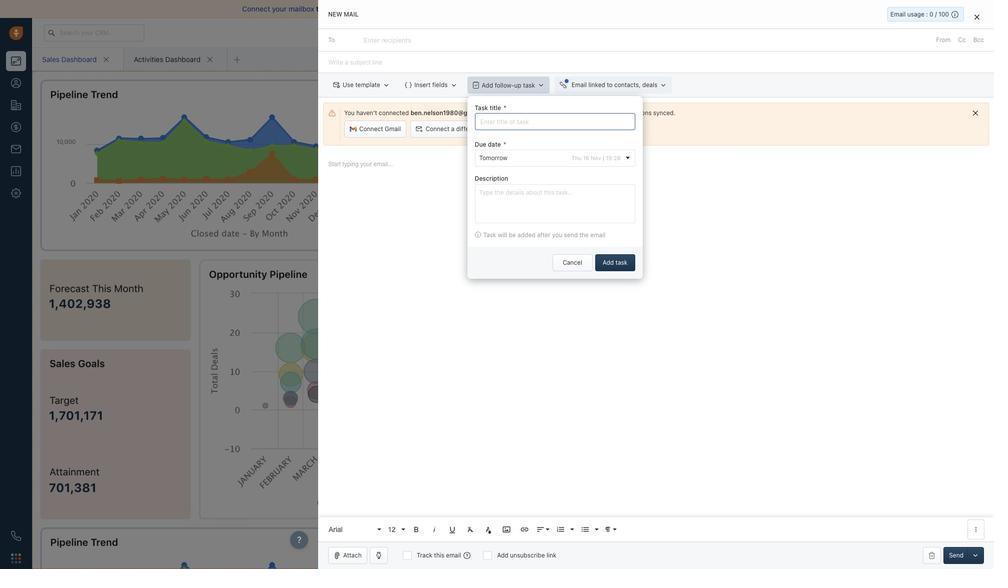 Task type: locate. For each thing, give the bounding box(es) containing it.
a right "is"
[[480, 80, 484, 88]]

contacts,
[[615, 81, 641, 89]]

the
[[503, 109, 513, 117], [580, 231, 589, 239]]

task right the up
[[523, 81, 535, 89]]

for
[[555, 80, 563, 88]]

usage
[[908, 11, 925, 18]]

to
[[316, 5, 323, 13], [607, 81, 613, 89], [496, 109, 502, 117], [576, 109, 581, 117]]

1 horizontal spatial your
[[598, 109, 611, 117]]

mail
[[344, 11, 359, 18]]

your inside dialog
[[598, 109, 611, 117]]

connect gmail button
[[344, 121, 407, 138]]

task left will in the right top of the page
[[484, 231, 496, 239]]

send button
[[944, 548, 970, 565]]

this is a sample report. dismiss for real data.
[[460, 80, 591, 88]]

trial
[[734, 29, 744, 36]]

plans
[[829, 29, 844, 36]]

email right send
[[591, 231, 606, 239]]

task
[[523, 81, 535, 89], [616, 259, 628, 267]]

1 vertical spatial your
[[598, 109, 611, 117]]

your left mailbox
[[272, 5, 287, 13]]

arial
[[329, 526, 343, 534]]

2 horizontal spatial add
[[603, 259, 614, 267]]

connect your mailbox link
[[242, 5, 316, 13]]

the right title
[[503, 109, 513, 117]]

0 horizontal spatial task
[[523, 81, 535, 89]]

connect down the 'haven't'
[[359, 125, 383, 133]]

email for email usage : 0 / 100
[[891, 11, 906, 18]]

due date
[[475, 141, 501, 149]]

up
[[515, 81, 522, 89]]

email left usage
[[891, 11, 906, 18]]

dashboard
[[61, 55, 97, 63], [165, 55, 201, 63]]

1 vertical spatial add
[[603, 259, 614, 267]]

insert fields
[[415, 81, 448, 89]]

real
[[564, 80, 575, 88]]

tomorrow
[[480, 155, 508, 162]]

to
[[328, 36, 335, 44]]

email linked to contacts, deals button
[[555, 77, 672, 94]]

0 horizontal spatial dashboard
[[61, 55, 97, 63]]

you
[[344, 109, 355, 117]]

connect inside connect a different email button
[[426, 125, 450, 133]]

0 vertical spatial task
[[523, 81, 535, 89]]

1 horizontal spatial email
[[891, 11, 906, 18]]

haven't
[[357, 109, 377, 117]]

cc
[[959, 36, 966, 44]]

send
[[564, 231, 578, 239]]

task title
[[475, 104, 501, 112]]

keep
[[583, 109, 597, 117]]

add right "is"
[[482, 81, 493, 89]]

your right keep
[[598, 109, 611, 117]]

activities
[[134, 55, 163, 63]]

insert image (⌘p) image
[[502, 526, 511, 535]]

the right send
[[580, 231, 589, 239]]

a left different
[[451, 125, 455, 133]]

dismiss
[[530, 80, 552, 88]]

phone element
[[6, 527, 26, 547]]

conversations.
[[504, 5, 552, 13]]

unsubscribe
[[510, 552, 545, 560]]

cancel
[[563, 259, 582, 267]]

2-
[[436, 5, 443, 13]]

1 horizontal spatial a
[[480, 80, 484, 88]]

0 horizontal spatial add
[[482, 81, 493, 89]]

dialog
[[318, 0, 995, 570]]

add inside dropdown button
[[482, 81, 493, 89]]

email usage : 0 / 100
[[891, 11, 949, 18]]

1 vertical spatial task
[[484, 231, 496, 239]]

1 dashboard from the left
[[61, 55, 97, 63]]

0 vertical spatial add
[[482, 81, 493, 89]]

dashboard right sales at the left top of page
[[61, 55, 97, 63]]

add task button
[[595, 255, 635, 272]]

|
[[603, 155, 605, 162]]

use template
[[343, 81, 380, 89]]

connect left mailbox
[[242, 5, 270, 13]]

email linked to contacts, deals
[[572, 81, 658, 89]]

days
[[774, 29, 786, 36]]

after
[[537, 231, 551, 239]]

to right linked
[[607, 81, 613, 89]]

email inside button
[[572, 81, 587, 89]]

activities dashboard
[[134, 55, 201, 63]]

1 vertical spatial the
[[580, 231, 589, 239]]

0 vertical spatial the
[[503, 109, 513, 117]]

1 vertical spatial a
[[451, 125, 455, 133]]

use template button
[[328, 77, 395, 94]]

add left unsubscribe in the bottom right of the page
[[497, 552, 509, 560]]

conversations
[[612, 109, 652, 117]]

2 dashboard from the left
[[165, 55, 201, 63]]

1 horizontal spatial add
[[497, 552, 509, 560]]

connect a different email
[[426, 125, 497, 133]]

add follow-up task button
[[467, 77, 550, 94]]

connect down ben.nelson1980@gmail.com
[[426, 125, 450, 133]]

dashboard for activities dashboard
[[165, 55, 201, 63]]

add right cancel button
[[603, 259, 614, 267]]

0 horizontal spatial a
[[451, 125, 455, 133]]

connect for connect your mailbox to improve deliverability and enable 2-way sync of email conversations.
[[242, 5, 270, 13]]

0 vertical spatial your
[[272, 5, 287, 13]]

track
[[417, 552, 433, 560]]

dashboard for sales dashboard
[[61, 55, 97, 63]]

task left title
[[475, 104, 488, 112]]

connect for connect a different email
[[426, 125, 450, 133]]

0 vertical spatial task
[[475, 104, 488, 112]]

your
[[720, 29, 732, 36]]

2 vertical spatial add
[[497, 552, 509, 560]]

deliverability
[[353, 5, 396, 13]]

this
[[434, 552, 445, 560]]

add follow-up task button
[[467, 77, 550, 94]]

0 horizontal spatial email
[[572, 81, 587, 89]]

dismiss button
[[527, 79, 555, 89]]

0 horizontal spatial your
[[272, 5, 287, 13]]

1 vertical spatial task
[[616, 259, 628, 267]]

0 vertical spatial email
[[891, 11, 906, 18]]

freshworks switcher image
[[11, 554, 21, 564]]

a
[[480, 80, 484, 88], [451, 125, 455, 133]]

1 vertical spatial email
[[572, 81, 587, 89]]

task will be added after you send the email
[[484, 231, 606, 239]]

sales
[[42, 55, 60, 63]]

1 horizontal spatial dashboard
[[165, 55, 201, 63]]

task right cancel button
[[616, 259, 628, 267]]

application
[[318, 151, 995, 542]]

italic (⌘i) image
[[430, 526, 439, 535]]

follow-
[[495, 81, 515, 89]]

:
[[927, 11, 928, 18]]

gmail
[[385, 125, 401, 133]]

this
[[460, 80, 472, 88]]

email
[[891, 11, 906, 18], [572, 81, 587, 89]]

application containing arial
[[318, 151, 995, 542]]

a inside button
[[451, 125, 455, 133]]

email
[[484, 5, 502, 13], [482, 125, 497, 133], [591, 231, 606, 239], [446, 552, 461, 560]]

task
[[475, 104, 488, 112], [484, 231, 496, 239]]

in
[[760, 29, 765, 36]]

connect inside connect gmail "button"
[[359, 125, 383, 133]]

dashboard right activities
[[165, 55, 201, 63]]

add for add task
[[603, 259, 614, 267]]

mailbox
[[289, 5, 314, 13]]

text color image
[[484, 526, 493, 535]]

email left linked
[[572, 81, 587, 89]]

email up due date
[[482, 125, 497, 133]]

your
[[272, 5, 287, 13], [598, 109, 611, 117]]

is
[[474, 80, 479, 88]]



Task type: describe. For each thing, give the bounding box(es) containing it.
cancel button
[[553, 255, 593, 272]]

19:28
[[606, 155, 621, 162]]

add follow-up task
[[482, 81, 535, 89]]

16
[[583, 155, 590, 162]]

new
[[328, 11, 342, 18]]

Enter recipients text field
[[364, 32, 414, 48]]

email inside button
[[482, 125, 497, 133]]

task for task will be added after you send the email
[[484, 231, 496, 239]]

it
[[557, 109, 561, 117]]

description
[[475, 175, 508, 183]]

Task title text field
[[475, 113, 635, 130]]

link
[[547, 552, 557, 560]]

phone image
[[11, 532, 21, 542]]

Write a subject line text field
[[318, 52, 995, 73]]

synced.
[[654, 109, 676, 117]]

be
[[509, 231, 516, 239]]

email for email linked to contacts, deals
[[572, 81, 587, 89]]

date
[[488, 141, 501, 149]]

connect a different email button
[[411, 121, 503, 138]]

email right of
[[484, 5, 502, 13]]

insert fields button
[[400, 77, 462, 94]]

ordered list image
[[556, 526, 565, 535]]

attach
[[343, 552, 362, 560]]

dialog containing arial
[[318, 0, 995, 570]]

connected
[[379, 109, 409, 117]]

add for add follow-up task
[[482, 81, 493, 89]]

align image
[[536, 526, 545, 535]]

title
[[490, 104, 501, 112]]

add task
[[603, 259, 628, 267]]

explore plans
[[805, 29, 844, 36]]

ben.nelson1980@gmail.com
[[411, 109, 494, 117]]

thu 16 nov | 19:28
[[572, 155, 621, 162]]

underline (⌘u) image
[[448, 526, 457, 535]]

0 vertical spatial a
[[480, 80, 484, 88]]

to left crm.
[[496, 109, 502, 117]]

12 button
[[384, 520, 406, 540]]

1 horizontal spatial the
[[580, 231, 589, 239]]

arial button
[[325, 520, 382, 540]]

0
[[930, 11, 934, 18]]

explore
[[805, 29, 827, 36]]

add for add unsubscribe link
[[497, 552, 509, 560]]

connect for connect gmail
[[359, 125, 383, 133]]

bcc
[[974, 36, 985, 44]]

due
[[475, 141, 487, 149]]

enable
[[412, 5, 434, 13]]

clear formatting image
[[466, 526, 475, 535]]

from
[[937, 36, 951, 44]]

connect your mailbox to improve deliverability and enable 2-way sync of email conversations.
[[242, 5, 552, 13]]

new mail
[[328, 11, 359, 18]]

to inside button
[[607, 81, 613, 89]]

added
[[518, 231, 536, 239]]

your trial ends in 21 days
[[720, 29, 786, 36]]

nov
[[591, 155, 602, 162]]

task inside dropdown button
[[523, 81, 535, 89]]

you haven't connected ben.nelson1980@gmail.com to the crm. connect it now to keep your conversations synced.
[[344, 109, 676, 117]]

attach button
[[328, 548, 367, 565]]

email image
[[895, 28, 902, 37]]

sales dashboard
[[42, 55, 97, 63]]

task for task title
[[475, 104, 488, 112]]

close image
[[975, 14, 980, 20]]

100
[[939, 11, 949, 18]]

and
[[397, 5, 410, 13]]

use
[[343, 81, 354, 89]]

Search your CRM... text field
[[44, 24, 144, 41]]

sample
[[485, 80, 506, 88]]

ends
[[746, 29, 759, 36]]

you
[[552, 231, 563, 239]]

1 horizontal spatial task
[[616, 259, 628, 267]]

/
[[936, 11, 937, 18]]

to right the 'now'
[[576, 109, 581, 117]]

21
[[766, 29, 772, 36]]

template
[[356, 81, 380, 89]]

sync
[[458, 5, 474, 13]]

improve
[[325, 5, 351, 13]]

track this email
[[417, 552, 461, 560]]

deals
[[643, 81, 658, 89]]

thu
[[572, 155, 582, 162]]

of
[[475, 5, 482, 13]]

Type the details about this task… text field
[[475, 184, 635, 223]]

linked
[[589, 81, 606, 89]]

explore plans link
[[800, 27, 850, 39]]

to left new
[[316, 5, 323, 13]]

connect gmail
[[359, 125, 401, 133]]

now
[[562, 109, 574, 117]]

bold (⌘b) image
[[412, 526, 421, 535]]

unordered list image
[[581, 526, 590, 535]]

connect left the 'it' on the right top of page
[[531, 109, 555, 117]]

more misc image
[[972, 526, 981, 535]]

crm.
[[514, 109, 530, 117]]

paragraph format image
[[604, 526, 613, 535]]

data.
[[576, 80, 591, 88]]

different
[[456, 125, 481, 133]]

0 horizontal spatial the
[[503, 109, 513, 117]]

report.
[[508, 80, 527, 88]]

email right this
[[446, 552, 461, 560]]

insert link (⌘k) image
[[520, 526, 529, 535]]

add unsubscribe link
[[497, 552, 557, 560]]



Task type: vqa. For each thing, say whether or not it's contained in the screenshot.
Dismiss
yes



